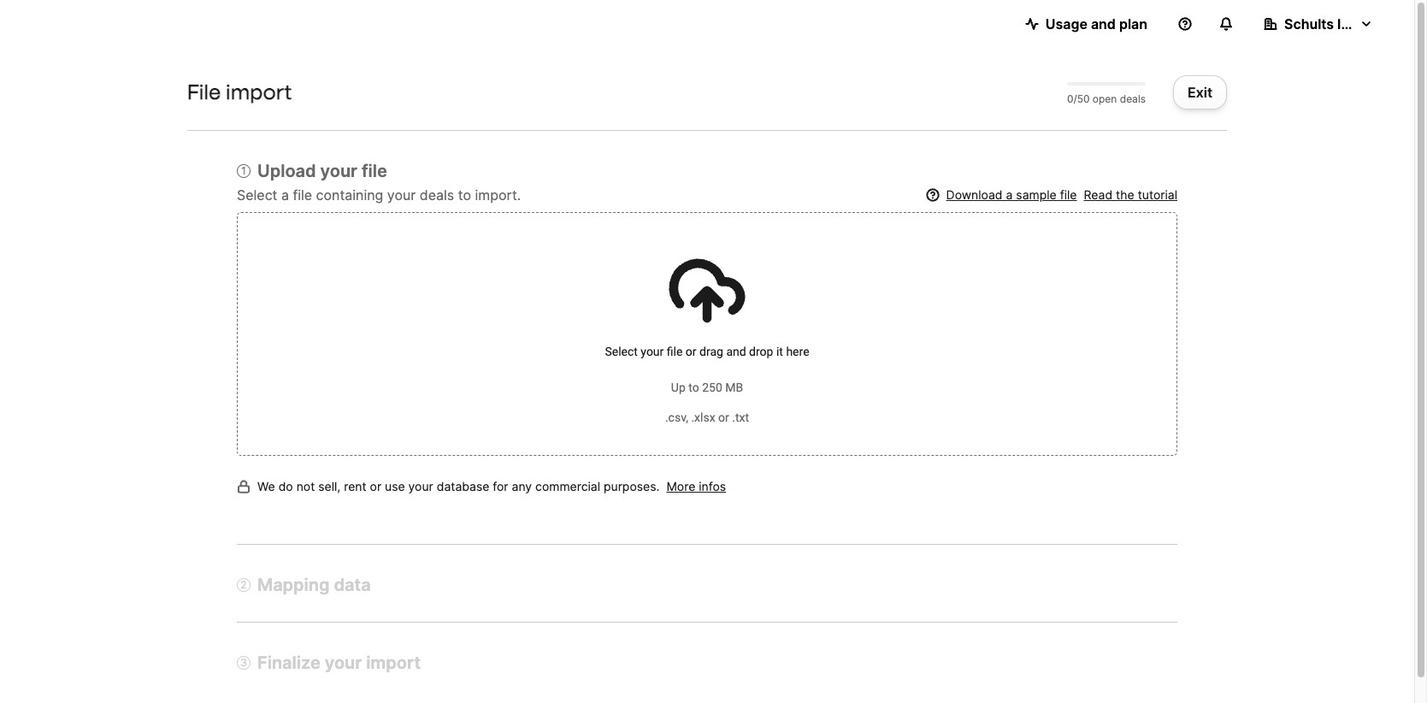 Task type: locate. For each thing, give the bounding box(es) containing it.
to left import.
[[458, 187, 471, 204]]

more infos link
[[667, 476, 726, 503]]

to right up on the bottom left
[[689, 381, 699, 394]]

a for download
[[1006, 187, 1013, 202]]

a left sample
[[1006, 187, 1013, 202]]

the
[[1116, 187, 1135, 202]]

1 vertical spatial deals
[[420, 187, 454, 204]]

0 vertical spatial to
[[458, 187, 471, 204]]

open
[[1093, 92, 1117, 105]]

inc
[[1338, 15, 1358, 33]]

0 horizontal spatial or
[[370, 479, 382, 493]]

deals left import.
[[420, 187, 454, 204]]

1 vertical spatial import
[[366, 653, 421, 673]]

1 horizontal spatial to
[[689, 381, 699, 394]]

1 vertical spatial to
[[689, 381, 699, 394]]

import.
[[475, 187, 521, 204]]

1 vertical spatial and
[[727, 345, 746, 358]]

250
[[702, 381, 723, 394]]

deals
[[1120, 92, 1146, 105], [420, 187, 454, 204]]

0 vertical spatial or
[[686, 345, 697, 358]]

usage
[[1046, 15, 1088, 33]]

select for select your file or drag and drop it here
[[605, 345, 638, 358]]

0 vertical spatial and
[[1091, 15, 1116, 33]]

select
[[237, 187, 277, 204], [605, 345, 638, 358]]

file up select a file containing your deals to import.
[[362, 161, 387, 181]]

and left plan on the right
[[1091, 15, 1116, 33]]

or left the use
[[370, 479, 382, 493]]

select your file or drag and drop it here
[[605, 345, 810, 358]]

infos
[[699, 479, 726, 493]]

usage and plan button
[[1012, 7, 1162, 41]]

or
[[686, 345, 697, 358], [719, 410, 730, 424], [370, 479, 382, 493]]

your right the use
[[408, 479, 434, 493]]

0 horizontal spatial import
[[226, 80, 292, 104]]

1 horizontal spatial and
[[1091, 15, 1116, 33]]

do
[[279, 479, 293, 493]]

and
[[1091, 15, 1116, 33], [727, 345, 746, 358]]

up
[[671, 381, 686, 394]]

exit button
[[1174, 75, 1227, 109]]

any
[[512, 479, 532, 493]]

0 horizontal spatial to
[[458, 187, 471, 204]]

1 horizontal spatial import
[[366, 653, 421, 673]]

your right finalize
[[325, 653, 362, 673]]

file for upload your file
[[362, 161, 387, 181]]

mapping data
[[257, 575, 371, 595]]

import
[[226, 80, 292, 104], [366, 653, 421, 673]]

0 vertical spatial select
[[237, 187, 277, 204]]

your
[[320, 161, 358, 181], [387, 187, 416, 204], [641, 345, 664, 358], [408, 479, 434, 493], [325, 653, 362, 673]]

1 vertical spatial or
[[719, 410, 730, 424]]

use
[[385, 479, 405, 493]]

1 vertical spatial select
[[605, 345, 638, 358]]

0 horizontal spatial a
[[281, 187, 289, 204]]

tutorial
[[1138, 187, 1178, 202]]

file for select a file containing your deals to import.
[[293, 187, 312, 204]]

your up "containing"
[[320, 161, 358, 181]]

a down upload
[[281, 187, 289, 204]]

schults inc
[[1285, 15, 1358, 33]]

and inside "button"
[[1091, 15, 1116, 33]]

and right drag
[[727, 345, 746, 358]]

here
[[786, 345, 810, 358]]

a for select
[[281, 187, 289, 204]]

not
[[296, 479, 315, 493]]

1 horizontal spatial select
[[605, 345, 638, 358]]

usage and plan
[[1046, 15, 1148, 33]]

read
[[1084, 187, 1113, 202]]

file for select your file or drag and drop it here
[[667, 345, 683, 358]]

download
[[947, 187, 1003, 202]]

file
[[362, 161, 387, 181], [293, 187, 312, 204], [1060, 187, 1077, 202], [667, 345, 683, 358]]

file down upload
[[293, 187, 312, 204]]

file up up on the bottom left
[[667, 345, 683, 358]]

0 horizontal spatial select
[[237, 187, 277, 204]]

deals right open
[[1120, 92, 1146, 105]]

.csv, .xlsx or .txt
[[665, 410, 749, 424]]

your for upload your file
[[320, 161, 358, 181]]

database
[[437, 479, 490, 493]]

your left drag
[[641, 345, 664, 358]]

plan
[[1120, 15, 1148, 33]]

or left drag
[[686, 345, 697, 358]]

rent
[[344, 479, 367, 493]]

a
[[281, 187, 289, 204], [1006, 187, 1013, 202]]

drop
[[749, 345, 774, 358]]

1 horizontal spatial a
[[1006, 187, 1013, 202]]

0 vertical spatial deals
[[1120, 92, 1146, 105]]

to
[[458, 187, 471, 204], [689, 381, 699, 394]]

read the tutorial link
[[1084, 185, 1178, 205]]

download a sample file link
[[947, 185, 1077, 205]]

0 horizontal spatial and
[[727, 345, 746, 358]]

or left .txt
[[719, 410, 730, 424]]

progress bar
[[1067, 82, 1146, 86]]

1 horizontal spatial deals
[[1120, 92, 1146, 105]]

your for select your file or drag and drop it here
[[641, 345, 664, 358]]

upload
[[257, 161, 316, 181]]

up to 250 mb
[[671, 381, 743, 394]]

purposes.
[[604, 479, 660, 493]]



Task type: describe. For each thing, give the bounding box(es) containing it.
download a sample file read the tutorial
[[947, 187, 1178, 202]]

mb
[[726, 381, 743, 394]]

containing
[[316, 187, 384, 204]]

data
[[334, 575, 371, 595]]

drag
[[700, 345, 724, 358]]

commercial
[[536, 479, 601, 493]]

sell,
[[318, 479, 341, 493]]

we do not sell, rent or use your database for any commercial purposes. more infos
[[257, 479, 726, 493]]

file import
[[187, 80, 292, 104]]

.xlsx
[[692, 410, 716, 424]]

2 horizontal spatial or
[[719, 410, 730, 424]]

0/50
[[1067, 92, 1090, 105]]

.csv,
[[665, 410, 689, 424]]

sample
[[1016, 187, 1057, 202]]

1 horizontal spatial or
[[686, 345, 697, 358]]

mapping
[[257, 575, 330, 595]]

schults
[[1285, 15, 1334, 33]]

0/50 open deals
[[1067, 92, 1146, 105]]

file
[[187, 80, 221, 104]]

we
[[257, 479, 275, 493]]

file left read
[[1060, 187, 1077, 202]]

more
[[667, 479, 696, 493]]

your for finalize your import
[[325, 653, 362, 673]]

.txt
[[732, 410, 749, 424]]

upload your file
[[257, 161, 387, 181]]

0 horizontal spatial deals
[[420, 187, 454, 204]]

for
[[493, 479, 509, 493]]

finalize your import
[[257, 653, 421, 673]]

your right "containing"
[[387, 187, 416, 204]]

2 vertical spatial or
[[370, 479, 382, 493]]

schults inc button
[[1251, 7, 1387, 41]]

select for select a file containing your deals to import.
[[237, 187, 277, 204]]

select a file containing your deals to import.
[[237, 187, 521, 204]]

it
[[777, 345, 783, 358]]

0 vertical spatial import
[[226, 80, 292, 104]]

exit
[[1188, 84, 1213, 101]]

finalize
[[257, 653, 321, 673]]



Task type: vqa. For each thing, say whether or not it's contained in the screenshot.
MAPPING DATA
yes



